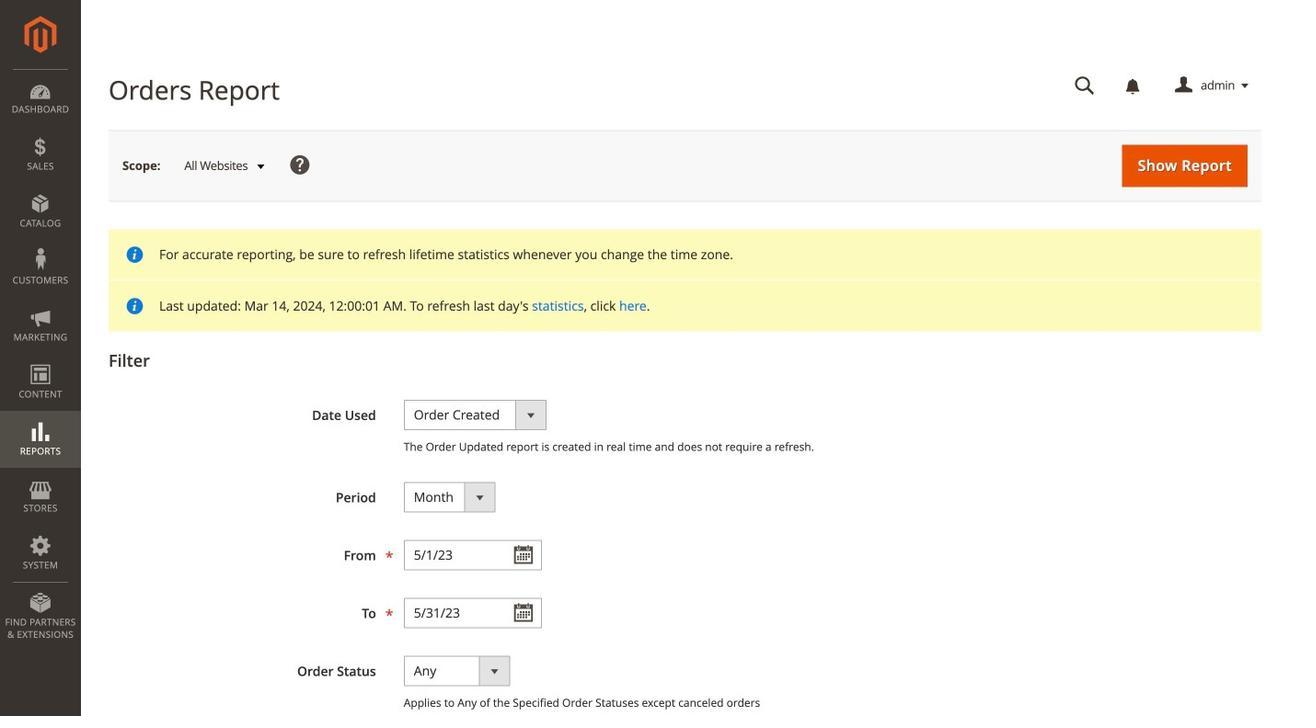 Task type: describe. For each thing, give the bounding box(es) containing it.
magento admin panel image
[[24, 16, 57, 53]]



Task type: locate. For each thing, give the bounding box(es) containing it.
None text field
[[1062, 70, 1108, 102], [404, 540, 542, 571], [404, 598, 542, 629], [1062, 70, 1108, 102], [404, 540, 542, 571], [404, 598, 542, 629]]

menu bar
[[0, 69, 81, 651]]



